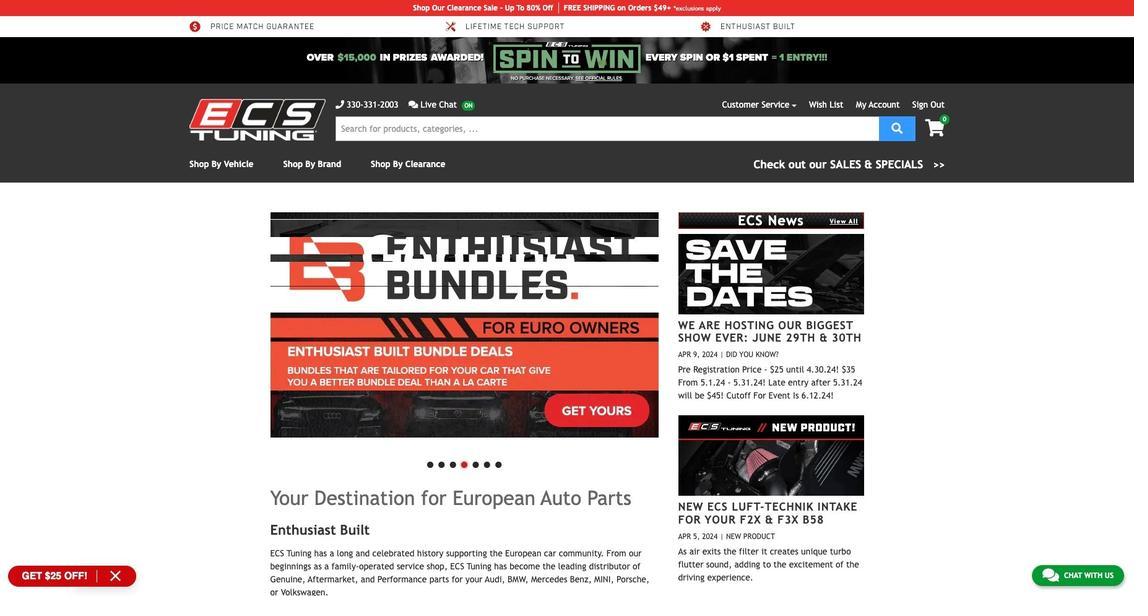 Task type: locate. For each thing, give the bounding box(es) containing it.
generic - ecs enthusiast bundles image
[[270, 212, 659, 438], [270, 212, 659, 438], [270, 212, 659, 438]]

1 horizontal spatial comments image
[[1043, 568, 1060, 583]]

ecs tuning 'spin to win' contest logo image
[[494, 42, 641, 73]]

0 vertical spatial comments image
[[409, 100, 418, 109]]

ecs tuning image
[[190, 99, 326, 141]]

Search text field
[[336, 116, 880, 141]]

comments image
[[409, 100, 418, 109], [1043, 568, 1060, 583]]

shopping cart image
[[926, 120, 945, 137]]

we are hosting our biggest show ever: june 29th & 30th image
[[679, 234, 864, 315]]

0 horizontal spatial comments image
[[409, 100, 418, 109]]



Task type: describe. For each thing, give the bounding box(es) containing it.
1 vertical spatial comments image
[[1043, 568, 1060, 583]]

vag - genuine image
[[270, 212, 659, 438]]

phone image
[[336, 100, 344, 109]]

search image
[[892, 122, 903, 133]]

new ecs luft-technik intake for your f2x & f3x b58 image
[[679, 416, 864, 496]]



Task type: vqa. For each thing, say whether or not it's contained in the screenshot.
comments Icon to the bottom
yes



